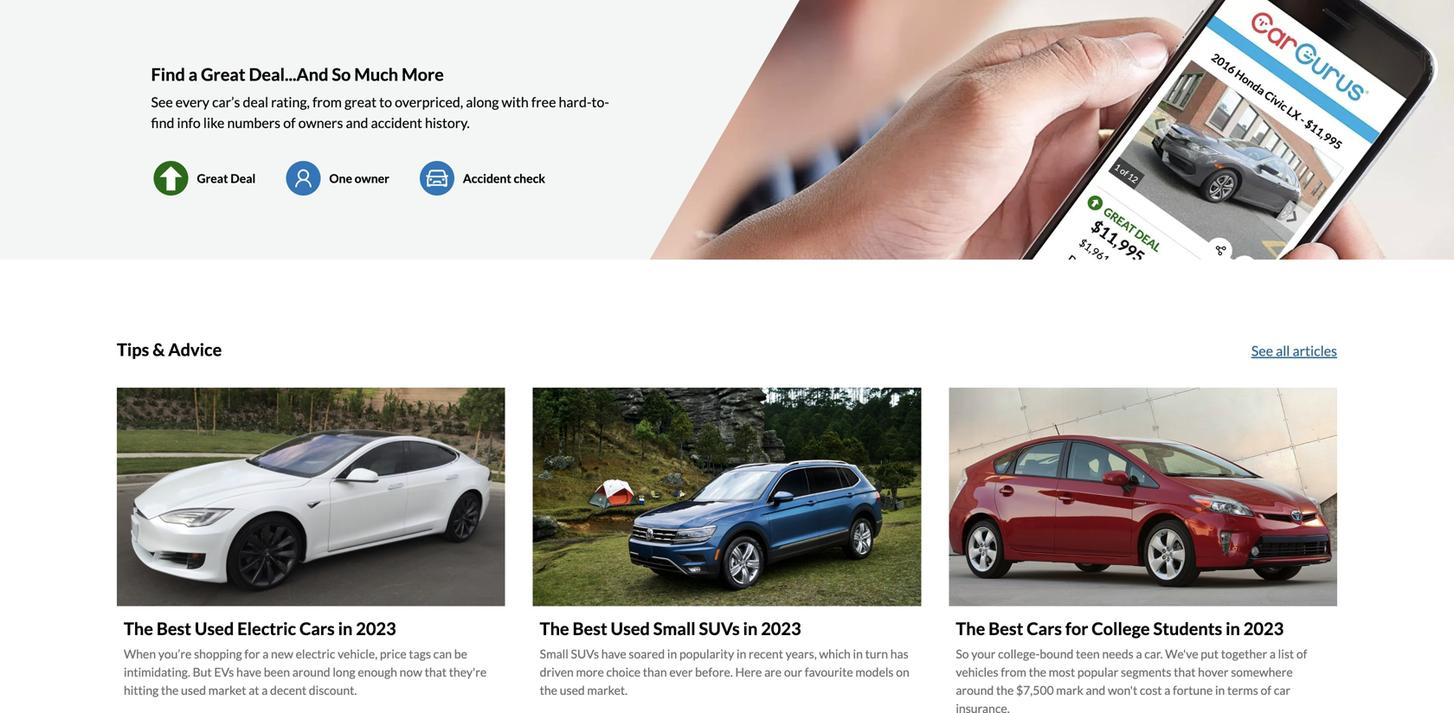 Task type: locate. For each thing, give the bounding box(es) containing it.
that down the we've
[[1174, 665, 1196, 680]]

1 horizontal spatial and
[[1086, 683, 1106, 698]]

0 horizontal spatial so
[[332, 64, 351, 85]]

1 horizontal spatial best
[[573, 619, 608, 640]]

0 horizontal spatial cars
[[300, 619, 335, 640]]

suvs
[[699, 619, 740, 640], [571, 647, 599, 661]]

2023 up recent at right bottom
[[761, 619, 801, 640]]

best
[[157, 619, 191, 640], [573, 619, 608, 640], [989, 619, 1024, 640]]

used up 'soared'
[[611, 619, 650, 640]]

the inside the best used small suvs in 2023 small suvs have soared in popularity in recent years, which in turn has driven more choice than ever before. here are our favourite models on the used market.
[[540, 619, 569, 640]]

0 horizontal spatial that
[[425, 665, 447, 680]]

for up teen
[[1066, 619, 1089, 640]]

the inside the best used electric cars in 2023 when you're shopping for a new electric vehicle, price tags can be intimidating. but evs have been around long enough now that they're hitting the used market at a decent discount.
[[124, 619, 153, 640]]

the down the intimidating.
[[161, 683, 179, 698]]

the up driven
[[540, 619, 569, 640]]

here
[[736, 665, 762, 680]]

0 vertical spatial from
[[313, 94, 342, 110]]

have inside the best used small suvs in 2023 small suvs have soared in popularity in recent years, which in turn has driven more choice than ever before. here are our favourite models on the used market.
[[602, 647, 627, 661]]

0 vertical spatial small
[[654, 619, 696, 640]]

of left car
[[1261, 683, 1272, 698]]

2023 inside the best used small suvs in 2023 small suvs have soared in popularity in recent years, which in turn has driven more choice than ever before. here are our favourite models on the used market.
[[761, 619, 801, 640]]

the up your
[[956, 619, 986, 640]]

1 horizontal spatial see
[[1252, 343, 1274, 359]]

a right find
[[189, 64, 198, 85]]

and
[[346, 114, 368, 131], [1086, 683, 1106, 698]]

in up together
[[1226, 619, 1241, 640]]

college
[[1092, 619, 1150, 640]]

suvs up popularity
[[699, 619, 740, 640]]

1 used from the left
[[195, 619, 234, 640]]

used inside the best used small suvs in 2023 small suvs have soared in popularity in recent years, which in turn has driven more choice than ever before. here are our favourite models on the used market.
[[560, 683, 585, 698]]

that inside the best cars for college students in 2023 so your college-bound teen needs a car. we've put together a list of vehicles from the most popular segments that hover somewhere around the $7,500 mark and won't cost a fortune in terms of car insurance.
[[1174, 665, 1196, 680]]

years,
[[786, 647, 817, 661]]

from inside the best cars for college students in 2023 so your college-bound teen needs a car. we've put together a list of vehicles from the most popular segments that hover somewhere around the $7,500 mark and won't cost a fortune in terms of car insurance.
[[1001, 665, 1027, 680]]

now
[[400, 665, 422, 680]]

they're
[[449, 665, 487, 680]]

the down driven
[[540, 683, 558, 698]]

more
[[402, 64, 444, 85]]

cars
[[300, 619, 335, 640], [1027, 619, 1062, 640]]

great left deal at top
[[197, 171, 228, 186]]

choice
[[607, 665, 641, 680]]

1 best from the left
[[157, 619, 191, 640]]

used up shopping
[[195, 619, 234, 640]]

so up great
[[332, 64, 351, 85]]

fortune
[[1173, 683, 1213, 698]]

1 vertical spatial suvs
[[571, 647, 599, 661]]

hitting
[[124, 683, 159, 698]]

than
[[643, 665, 667, 680]]

0 vertical spatial for
[[1066, 619, 1089, 640]]

somewhere
[[1231, 665, 1293, 680]]

vehicle,
[[338, 647, 378, 661]]

evs
[[214, 665, 234, 680]]

from up owners
[[313, 94, 342, 110]]

2 horizontal spatial the
[[956, 619, 986, 640]]

0 vertical spatial around
[[292, 665, 330, 680]]

shopping
[[194, 647, 242, 661]]

1 vertical spatial from
[[1001, 665, 1027, 680]]

0 horizontal spatial and
[[346, 114, 368, 131]]

the for the best used small suvs in 2023
[[540, 619, 569, 640]]

0 vertical spatial see
[[151, 94, 173, 110]]

3 best from the left
[[989, 619, 1024, 640]]

find a great deal...and so much more see every car's deal rating, from great to overpriced, along with free hard-to- find info like numbers of owners and accident history.
[[151, 64, 609, 131]]

1 horizontal spatial around
[[956, 683, 994, 698]]

1 vertical spatial so
[[956, 647, 969, 661]]

small up driven
[[540, 647, 569, 661]]

great deal
[[197, 171, 256, 186]]

with
[[502, 94, 529, 110]]

0 vertical spatial great
[[201, 64, 246, 85]]

2 horizontal spatial best
[[989, 619, 1024, 640]]

a left new
[[263, 647, 269, 661]]

1 vertical spatial have
[[236, 665, 262, 680]]

intimidating.
[[124, 665, 190, 680]]

2 horizontal spatial 2023
[[1244, 619, 1284, 640]]

best inside the best used small suvs in 2023 small suvs have soared in popularity in recent years, which in turn has driven more choice than ever before. here are our favourite models on the used market.
[[573, 619, 608, 640]]

2023 up together
[[1244, 619, 1284, 640]]

used down driven
[[560, 683, 585, 698]]

around inside the best used electric cars in 2023 when you're shopping for a new electric vehicle, price tags can be intimidating. but evs have been around long enough now that they're hitting the used market at a decent discount.
[[292, 665, 330, 680]]

and inside the best cars for college students in 2023 so your college-bound teen needs a car. we've put together a list of vehicles from the most popular segments that hover somewhere around the $7,500 mark and won't cost a fortune in terms of car insurance.
[[1086, 683, 1106, 698]]

around
[[292, 665, 330, 680], [956, 683, 994, 698]]

2 used from the left
[[611, 619, 650, 640]]

price
[[380, 647, 407, 661]]

info
[[177, 114, 201, 131]]

1 vertical spatial small
[[540, 647, 569, 661]]

car
[[1274, 683, 1291, 698]]

so
[[332, 64, 351, 85], [956, 647, 969, 661]]

for inside the best used electric cars in 2023 when you're shopping for a new electric vehicle, price tags can be intimidating. but evs have been around long enough now that they're hitting the used market at a decent discount.
[[245, 647, 260, 661]]

numbers
[[227, 114, 281, 131]]

0 horizontal spatial the
[[124, 619, 153, 640]]

market.
[[587, 683, 628, 698]]

0 vertical spatial so
[[332, 64, 351, 85]]

on
[[896, 665, 910, 680]]

soared
[[629, 647, 665, 661]]

1 that from the left
[[425, 665, 447, 680]]

the for the best cars for college students in 2023
[[956, 619, 986, 640]]

1 vertical spatial for
[[245, 647, 260, 661]]

small up 'soared'
[[654, 619, 696, 640]]

0 horizontal spatial have
[[236, 665, 262, 680]]

0 horizontal spatial from
[[313, 94, 342, 110]]

used
[[181, 683, 206, 698], [560, 683, 585, 698]]

cars up the electric
[[300, 619, 335, 640]]

1 used from the left
[[181, 683, 206, 698]]

0 horizontal spatial suvs
[[571, 647, 599, 661]]

1 horizontal spatial of
[[1261, 683, 1272, 698]]

in
[[338, 619, 353, 640], [743, 619, 758, 640], [1226, 619, 1241, 640], [667, 647, 677, 661], [737, 647, 747, 661], [853, 647, 863, 661], [1216, 683, 1225, 698]]

in inside the best used electric cars in 2023 when you're shopping for a new electric vehicle, price tags can be intimidating. but evs have been around long enough now that they're hitting the used market at a decent discount.
[[338, 619, 353, 640]]

driven
[[540, 665, 574, 680]]

the up $7,500
[[1029, 665, 1047, 680]]

2 cars from the left
[[1027, 619, 1062, 640]]

that inside the best used electric cars in 2023 when you're shopping for a new electric vehicle, price tags can be intimidating. but evs have been around long enough now that they're hitting the used market at a decent discount.
[[425, 665, 447, 680]]

2 used from the left
[[560, 683, 585, 698]]

one
[[329, 171, 352, 186]]

and inside "find a great deal...and so much more see every car's deal rating, from great to overpriced, along with free hard-to- find info like numbers of owners and accident history."
[[346, 114, 368, 131]]

college-
[[998, 647, 1040, 661]]

2023
[[356, 619, 396, 640], [761, 619, 801, 640], [1244, 619, 1284, 640]]

0 vertical spatial of
[[283, 114, 296, 131]]

articles
[[1293, 343, 1338, 359]]

1 horizontal spatial cars
[[1027, 619, 1062, 640]]

1 the from the left
[[124, 619, 153, 640]]

that down "can"
[[425, 665, 447, 680]]

used
[[195, 619, 234, 640], [611, 619, 650, 640]]

cars inside the best cars for college students in 2023 so your college-bound teen needs a car. we've put together a list of vehicles from the most popular segments that hover somewhere around the $7,500 mark and won't cost a fortune in terms of car insurance.
[[1027, 619, 1062, 640]]

see
[[151, 94, 173, 110], [1252, 343, 1274, 359]]

1 vertical spatial around
[[956, 683, 994, 698]]

best up college-
[[989, 619, 1024, 640]]

a right cost
[[1165, 683, 1171, 698]]

used down "but"
[[181, 683, 206, 698]]

so left your
[[956, 647, 969, 661]]

the best used electric cars in 2023 image
[[117, 388, 505, 606]]

great
[[345, 94, 377, 110]]

the best cars for college students in 2023 image
[[949, 388, 1338, 606]]

best inside the best cars for college students in 2023 so your college-bound teen needs a car. we've put together a list of vehicles from the most popular segments that hover somewhere around the $7,500 mark and won't cost a fortune in terms of car insurance.
[[989, 619, 1024, 640]]

cars up bound
[[1027, 619, 1062, 640]]

of right list
[[1297, 647, 1308, 661]]

around inside the best cars for college students in 2023 so your college-bound teen needs a car. we've put together a list of vehicles from the most popular segments that hover somewhere around the $7,500 mark and won't cost a fortune in terms of car insurance.
[[956, 683, 994, 698]]

used for small
[[611, 619, 650, 640]]

great up car's
[[201, 64, 246, 85]]

around down 'vehicles'
[[956, 683, 994, 698]]

has
[[891, 647, 909, 661]]

car's
[[212, 94, 240, 110]]

2 that from the left
[[1174, 665, 1196, 680]]

for down the electric at the bottom left
[[245, 647, 260, 661]]

used inside the best used electric cars in 2023 when you're shopping for a new electric vehicle, price tags can be intimidating. but evs have been around long enough now that they're hitting the used market at a decent discount.
[[195, 619, 234, 640]]

overpriced,
[[395, 94, 463, 110]]

3 2023 from the left
[[1244, 619, 1284, 640]]

1 vertical spatial of
[[1297, 647, 1308, 661]]

0 horizontal spatial 2023
[[356, 619, 396, 640]]

best up more
[[573, 619, 608, 640]]

along
[[466, 94, 499, 110]]

a left car.
[[1136, 647, 1143, 661]]

best up you're
[[157, 619, 191, 640]]

advice
[[168, 339, 222, 360]]

0 horizontal spatial used
[[181, 683, 206, 698]]

accident
[[463, 171, 512, 186]]

3 the from the left
[[956, 619, 986, 640]]

decent
[[270, 683, 307, 698]]

see left the all
[[1252, 343, 1274, 359]]

have up choice
[[602, 647, 627, 661]]

of inside "find a great deal...and so much more see every car's deal rating, from great to overpriced, along with free hard-to- find info like numbers of owners and accident history."
[[283, 114, 296, 131]]

1 horizontal spatial suvs
[[699, 619, 740, 640]]

a left list
[[1270, 647, 1276, 661]]

0 horizontal spatial around
[[292, 665, 330, 680]]

1 horizontal spatial so
[[956, 647, 969, 661]]

the best used small suvs in 2023 image
[[533, 388, 922, 606]]

hover
[[1198, 665, 1229, 680]]

turn
[[866, 647, 888, 661]]

2023 up price
[[356, 619, 396, 640]]

new
[[271, 647, 293, 661]]

the
[[124, 619, 153, 640], [540, 619, 569, 640], [956, 619, 986, 640]]

great deal image
[[151, 161, 191, 196]]

1 horizontal spatial used
[[611, 619, 650, 640]]

1 horizontal spatial 2023
[[761, 619, 801, 640]]

the up the when
[[124, 619, 153, 640]]

0 horizontal spatial see
[[151, 94, 173, 110]]

and down great
[[346, 114, 368, 131]]

2 2023 from the left
[[761, 619, 801, 640]]

see inside "find a great deal...and so much more see every car's deal rating, from great to overpriced, along with free hard-to- find info like numbers of owners and accident history."
[[151, 94, 173, 110]]

owners
[[298, 114, 343, 131]]

a
[[189, 64, 198, 85], [263, 647, 269, 661], [1136, 647, 1143, 661], [1270, 647, 1276, 661], [262, 683, 268, 698], [1165, 683, 1171, 698]]

1 horizontal spatial have
[[602, 647, 627, 661]]

best for the best used small suvs in 2023
[[573, 619, 608, 640]]

2023 inside the best used electric cars in 2023 when you're shopping for a new electric vehicle, price tags can be intimidating. but evs have been around long enough now that they're hitting the used market at a decent discount.
[[356, 619, 396, 640]]

best inside the best used electric cars in 2023 when you're shopping for a new electric vehicle, price tags can be intimidating. but evs have been around long enough now that they're hitting the used market at a decent discount.
[[157, 619, 191, 640]]

the up insurance.
[[997, 683, 1014, 698]]

the best cars for college students in 2023 so your college-bound teen needs a car. we've put together a list of vehicles from the most popular segments that hover somewhere around the $7,500 mark and won't cost a fortune in terms of car insurance.
[[956, 619, 1308, 713]]

1 horizontal spatial from
[[1001, 665, 1027, 680]]

the best used small suvs in 2023 small suvs have soared in popularity in recent years, which in turn has driven more choice than ever before. here are our favourite models on the used market.
[[540, 619, 910, 698]]

of down 'rating,'
[[283, 114, 296, 131]]

1 horizontal spatial used
[[560, 683, 585, 698]]

deal...and
[[249, 64, 329, 85]]

that
[[425, 665, 447, 680], [1174, 665, 1196, 680]]

in up ever
[[667, 647, 677, 661]]

0 vertical spatial and
[[346, 114, 368, 131]]

from inside "find a great deal...and so much more see every car's deal rating, from great to overpriced, along with free hard-to- find info like numbers of owners and accident history."
[[313, 94, 342, 110]]

from
[[313, 94, 342, 110], [1001, 665, 1027, 680]]

0 horizontal spatial best
[[157, 619, 191, 640]]

popular
[[1078, 665, 1119, 680]]

and down popular
[[1086, 683, 1106, 698]]

but
[[193, 665, 212, 680]]

used inside the best used small suvs in 2023 small suvs have soared in popularity in recent years, which in turn has driven more choice than ever before. here are our favourite models on the used market.
[[611, 619, 650, 640]]

in up vehicle, on the bottom left of page
[[338, 619, 353, 640]]

see up find
[[151, 94, 173, 110]]

have up at
[[236, 665, 262, 680]]

from down college-
[[1001, 665, 1027, 680]]

in left turn at the bottom right of page
[[853, 647, 863, 661]]

the
[[1029, 665, 1047, 680], [161, 683, 179, 698], [540, 683, 558, 698], [997, 683, 1014, 698]]

suvs up more
[[571, 647, 599, 661]]

the inside the best used small suvs in 2023 small suvs have soared in popularity in recent years, which in turn has driven more choice than ever before. here are our favourite models on the used market.
[[540, 683, 558, 698]]

around down the electric
[[292, 665, 330, 680]]

$7,500
[[1016, 683, 1054, 698]]

deal
[[243, 94, 268, 110]]

2 the from the left
[[540, 619, 569, 640]]

needs
[[1103, 647, 1134, 661]]

electric
[[237, 619, 296, 640]]

great
[[201, 64, 246, 85], [197, 171, 228, 186]]

1 horizontal spatial the
[[540, 619, 569, 640]]

0 horizontal spatial used
[[195, 619, 234, 640]]

cost
[[1140, 683, 1162, 698]]

1 2023 from the left
[[356, 619, 396, 640]]

1 horizontal spatial for
[[1066, 619, 1089, 640]]

1 cars from the left
[[300, 619, 335, 640]]

0 horizontal spatial for
[[245, 647, 260, 661]]

0 horizontal spatial of
[[283, 114, 296, 131]]

2 best from the left
[[573, 619, 608, 640]]

1 horizontal spatial that
[[1174, 665, 1196, 680]]

tips & advice
[[117, 339, 222, 360]]

1 vertical spatial and
[[1086, 683, 1106, 698]]

1 horizontal spatial small
[[654, 619, 696, 640]]

0 vertical spatial have
[[602, 647, 627, 661]]

every
[[176, 94, 210, 110]]

the inside the best cars for college students in 2023 so your college-bound teen needs a car. we've put together a list of vehicles from the most popular segments that hover somewhere around the $7,500 mark and won't cost a fortune in terms of car insurance.
[[956, 619, 986, 640]]



Task type: vqa. For each thing, say whether or not it's contained in the screenshot.
the ex: C4R6URU55226123456 field
no



Task type: describe. For each thing, give the bounding box(es) containing it.
the best used electric cars in 2023 when you're shopping for a new electric vehicle, price tags can be intimidating. but evs have been around long enough now that they're hitting the used market at a decent discount.
[[124, 619, 487, 698]]

that for 2023
[[425, 665, 447, 680]]

so inside the best cars for college students in 2023 so your college-bound teen needs a car. we've put together a list of vehicles from the most popular segments that hover somewhere around the $7,500 mark and won't cost a fortune in terms of car insurance.
[[956, 647, 969, 661]]

used inside the best used electric cars in 2023 when you're shopping for a new electric vehicle, price tags can be intimidating. but evs have been around long enough now that they're hitting the used market at a decent discount.
[[181, 683, 206, 698]]

best for the best cars for college students in 2023
[[989, 619, 1024, 640]]

ever
[[670, 665, 693, 680]]

check
[[514, 171, 545, 186]]

the for the best used electric cars in 2023
[[124, 619, 153, 640]]

favourite
[[805, 665, 853, 680]]

1 vertical spatial see
[[1252, 343, 1274, 359]]

discount.
[[309, 683, 357, 698]]

one owner image
[[283, 161, 323, 196]]

tags
[[409, 647, 431, 661]]

2 vertical spatial of
[[1261, 683, 1272, 698]]

market
[[208, 683, 246, 698]]

electric
[[296, 647, 335, 661]]

to
[[379, 94, 392, 110]]

a inside "find a great deal...and so much more see every car's deal rating, from great to overpriced, along with free hard-to- find info like numbers of owners and accident history."
[[189, 64, 198, 85]]

vehicles
[[956, 665, 999, 680]]

have inside the best used electric cars in 2023 when you're shopping for a new electric vehicle, price tags can be intimidating. but evs have been around long enough now that they're hitting the used market at a decent discount.
[[236, 665, 262, 680]]

in down hover
[[1216, 683, 1225, 698]]

a right at
[[262, 683, 268, 698]]

history.
[[425, 114, 470, 131]]

been
[[264, 665, 290, 680]]

accident
[[371, 114, 422, 131]]

more
[[576, 665, 604, 680]]

you're
[[158, 647, 192, 661]]

accident check image
[[417, 161, 457, 196]]

won't
[[1108, 683, 1138, 698]]

segments
[[1121, 665, 1172, 680]]

before.
[[695, 665, 733, 680]]

2023 for the best used small suvs in 2023
[[761, 619, 801, 640]]

accident check
[[463, 171, 545, 186]]

great inside "find a great deal...and so much more see every car's deal rating, from great to overpriced, along with free hard-to- find info like numbers of owners and accident history."
[[201, 64, 246, 85]]

in up here
[[737, 647, 747, 661]]

tips
[[117, 339, 149, 360]]

owner
[[355, 171, 390, 186]]

2023 inside the best cars for college students in 2023 so your college-bound teen needs a car. we've put together a list of vehicles from the most popular segments that hover somewhere around the $7,500 mark and won't cost a fortune in terms of car insurance.
[[1244, 619, 1284, 640]]

find
[[151, 114, 174, 131]]

to-
[[592, 94, 609, 110]]

bound
[[1040, 647, 1074, 661]]

deal
[[231, 171, 256, 186]]

2 horizontal spatial of
[[1297, 647, 1308, 661]]

put
[[1201, 647, 1219, 661]]

we've
[[1166, 647, 1199, 661]]

students
[[1154, 619, 1223, 640]]

teen
[[1076, 647, 1100, 661]]

when
[[124, 647, 156, 661]]

2023 for the best used electric cars in 2023
[[356, 619, 396, 640]]

&
[[153, 339, 165, 360]]

models
[[856, 665, 894, 680]]

much
[[354, 64, 398, 85]]

1 vertical spatial great
[[197, 171, 228, 186]]

so inside "find a great deal...and so much more see every car's deal rating, from great to overpriced, along with free hard-to- find info like numbers of owners and accident history."
[[332, 64, 351, 85]]

best for the best used electric cars in 2023
[[157, 619, 191, 640]]

cars inside the best used electric cars in 2023 when you're shopping for a new electric vehicle, price tags can be intimidating. but evs have been around long enough now that they're hitting the used market at a decent discount.
[[300, 619, 335, 640]]

0 horizontal spatial small
[[540, 647, 569, 661]]

0 vertical spatial suvs
[[699, 619, 740, 640]]

for inside the best cars for college students in 2023 so your college-bound teen needs a car. we've put together a list of vehicles from the most popular segments that hover somewhere around the $7,500 mark and won't cost a fortune in terms of car insurance.
[[1066, 619, 1089, 640]]

recent
[[749, 647, 784, 661]]

the inside the best used electric cars in 2023 when you're shopping for a new electric vehicle, price tags can be intimidating. but evs have been around long enough now that they're hitting the used market at a decent discount.
[[161, 683, 179, 698]]

together
[[1221, 647, 1268, 661]]

all
[[1276, 343, 1290, 359]]

hard-
[[559, 94, 592, 110]]

free
[[531, 94, 556, 110]]

rating,
[[271, 94, 310, 110]]

most
[[1049, 665, 1076, 680]]

be
[[454, 647, 468, 661]]

that for in
[[1174, 665, 1196, 680]]

at
[[249, 683, 259, 698]]

car.
[[1145, 647, 1163, 661]]

our
[[784, 665, 803, 680]]

like
[[203, 114, 225, 131]]

used for electric
[[195, 619, 234, 640]]

one owner
[[329, 171, 390, 186]]

in up recent at right bottom
[[743, 619, 758, 640]]

insurance.
[[956, 701, 1010, 713]]

which
[[819, 647, 851, 661]]

see all articles
[[1252, 343, 1338, 359]]

can
[[433, 647, 452, 661]]

find
[[151, 64, 185, 85]]

see all articles link
[[1252, 341, 1338, 362]]

terms
[[1228, 683, 1259, 698]]

popularity
[[680, 647, 734, 661]]

your
[[972, 647, 996, 661]]

enough
[[358, 665, 397, 680]]



